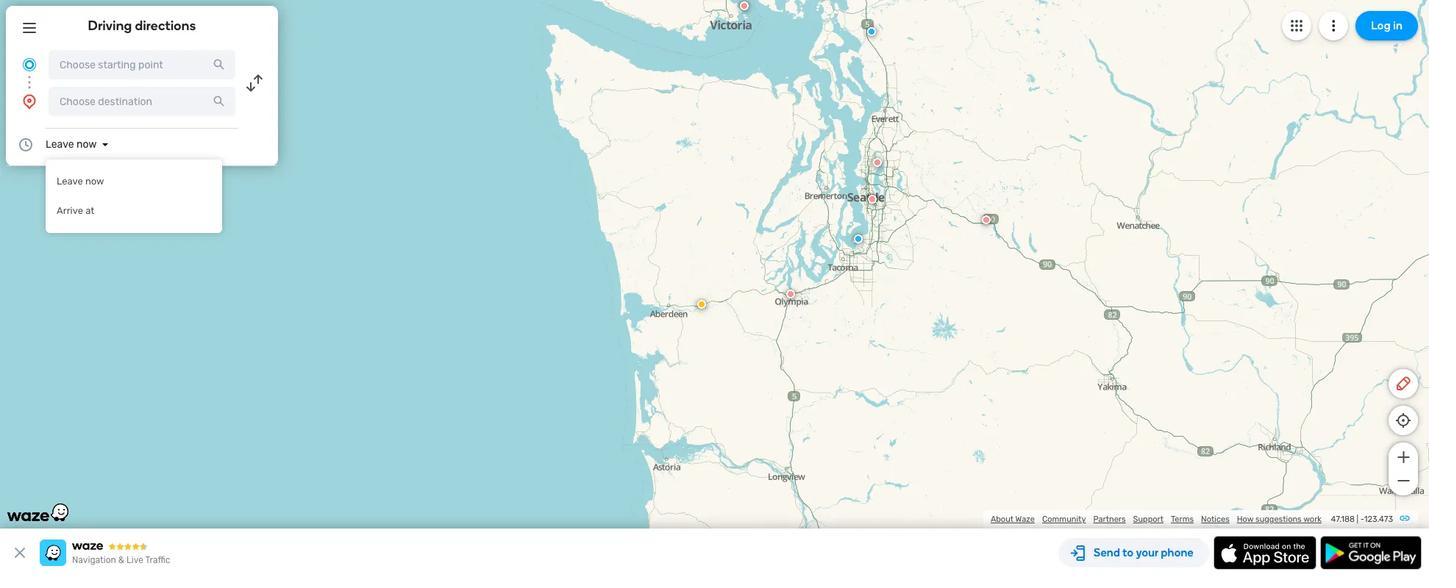Task type: locate. For each thing, give the bounding box(es) containing it.
1 vertical spatial road closed image
[[867, 185, 876, 194]]

hazard image
[[1267, 264, 1276, 273]]

now up "leave now" option
[[76, 138, 97, 151]]

terms
[[1171, 515, 1194, 525]]

police image
[[861, 232, 870, 241], [782, 366, 791, 375]]

support link
[[1133, 515, 1164, 525]]

police image
[[867, 27, 876, 36], [1413, 255, 1422, 264], [1117, 358, 1126, 366], [786, 374, 795, 383], [787, 466, 796, 475]]

leave now
[[46, 138, 97, 151], [57, 176, 104, 187]]

1 horizontal spatial road closed image
[[867, 185, 876, 194]]

clock image
[[17, 136, 35, 154]]

partners
[[1094, 515, 1126, 525]]

zoom out image
[[1395, 472, 1413, 490]]

link image
[[1399, 513, 1411, 525]]

1 vertical spatial leave
[[57, 176, 83, 187]]

leave right clock icon
[[46, 138, 74, 151]]

leave now up arrive at
[[57, 176, 104, 187]]

suggestions
[[1256, 515, 1302, 525]]

now inside option
[[85, 176, 104, 187]]

1 vertical spatial now
[[85, 176, 104, 187]]

traffic
[[145, 555, 170, 566]]

road closed image
[[731, 7, 740, 15], [867, 185, 876, 194]]

leave
[[46, 138, 74, 151], [57, 176, 83, 187]]

driving directions
[[88, 18, 196, 34]]

about
[[991, 515, 1014, 525]]

leave inside "leave now" option
[[57, 176, 83, 187]]

at
[[85, 205, 94, 216]]

leave up arrive
[[57, 176, 83, 187]]

now
[[76, 138, 97, 151], [85, 176, 104, 187]]

terms link
[[1171, 515, 1194, 525]]

1 vertical spatial leave now
[[57, 176, 104, 187]]

0 vertical spatial now
[[76, 138, 97, 151]]

-
[[1361, 515, 1365, 525]]

1 horizontal spatial police image
[[861, 232, 870, 241]]

leave now right clock icon
[[46, 138, 97, 151]]

0 horizontal spatial road closed image
[[731, 7, 740, 15]]

notices
[[1201, 515, 1230, 525]]

47.188
[[1331, 515, 1355, 525]]

how
[[1237, 515, 1254, 525]]

x image
[[11, 544, 29, 562]]

0 horizontal spatial police image
[[782, 366, 791, 375]]

now up at
[[85, 176, 104, 187]]

1 vertical spatial police image
[[782, 366, 791, 375]]

zoom in image
[[1395, 449, 1413, 466]]

pencil image
[[1395, 375, 1413, 393]]

navigation
[[72, 555, 116, 566]]

Choose starting point text field
[[49, 50, 235, 79]]

road closed image
[[936, 82, 945, 90], [869, 161, 878, 170], [986, 224, 995, 232], [786, 290, 795, 299], [786, 438, 795, 447], [1193, 449, 1201, 458]]



Task type: vqa. For each thing, say whether or not it's contained in the screenshot.
WWW.CI.LYNNWOOD.WA.US link
no



Task type: describe. For each thing, give the bounding box(es) containing it.
0 vertical spatial leave now
[[46, 138, 97, 151]]

support
[[1133, 515, 1164, 525]]

current location image
[[21, 56, 38, 74]]

arrive at
[[57, 205, 94, 216]]

leave now option
[[46, 167, 222, 196]]

work
[[1304, 515, 1322, 525]]

location image
[[21, 93, 38, 110]]

about waze link
[[991, 515, 1035, 525]]

about waze community partners support terms notices how suggestions work
[[991, 515, 1322, 525]]

arrive
[[57, 205, 83, 216]]

0 vertical spatial police image
[[861, 232, 870, 241]]

community link
[[1042, 515, 1086, 525]]

directions
[[135, 18, 196, 34]]

|
[[1357, 515, 1359, 525]]

47.188 | -123.473
[[1331, 515, 1393, 525]]

driving
[[88, 18, 132, 34]]

0 vertical spatial road closed image
[[731, 7, 740, 15]]

Choose destination text field
[[49, 87, 235, 116]]

leave now inside option
[[57, 176, 104, 187]]

&
[[118, 555, 124, 566]]

waze
[[1016, 515, 1035, 525]]

partners link
[[1094, 515, 1126, 525]]

hazard image
[[697, 300, 706, 309]]

live
[[127, 555, 143, 566]]

0 vertical spatial leave
[[46, 138, 74, 151]]

navigation & live traffic
[[72, 555, 170, 566]]

123.473
[[1365, 515, 1393, 525]]

notices link
[[1201, 515, 1230, 525]]

community
[[1042, 515, 1086, 525]]

how suggestions work link
[[1237, 515, 1322, 525]]

arrive at option
[[46, 196, 222, 226]]



